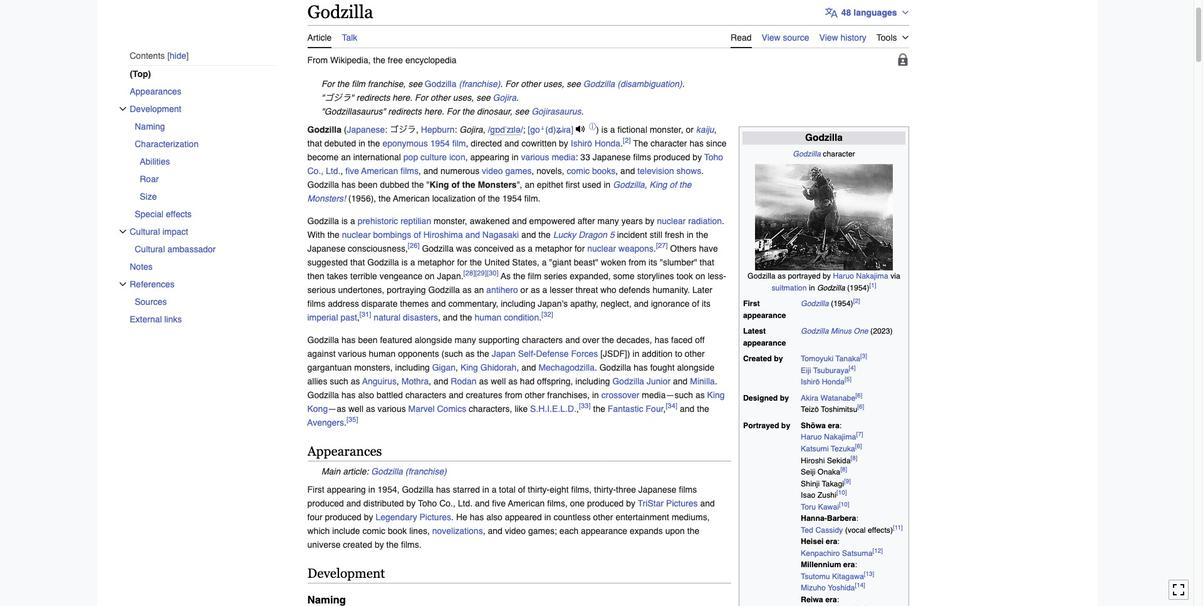 Task type: locate. For each thing, give the bounding box(es) containing it.
(1954) up godzilla (1954) [2]
[[848, 284, 870, 293]]

that up terrible
[[350, 257, 365, 268]]

for inside others have suggested that godzilla is a metaphor for the united states, a "giant beast" woken from its "slumber" that then takes terrible vengeance on japan.
[[457, 257, 468, 268]]

honda down tsuburaya
[[822, 378, 845, 387]]

awakened
[[470, 216, 510, 226]]

: for hanna-
[[857, 515, 859, 524]]

other down off
[[685, 349, 705, 359]]

seiji
[[801, 468, 816, 477]]

for up [28] 'link'
[[457, 257, 468, 268]]

1 horizontal spatial ishirō honda link
[[801, 378, 845, 387]]

film for franchise,
[[352, 79, 365, 89]]

from down weapons
[[629, 257, 647, 268]]

[8] inside seiji onaka [8]
[[841, 466, 848, 473]]

[6] link for katsumi tezuka [6]
[[856, 443, 863, 450]]

cultural inside 'link'
[[129, 227, 160, 237]]

2 vertical spatial is
[[402, 257, 408, 268]]

on inside others have suggested that godzilla is a metaphor for the united states, a "giant beast" woken from its "slumber" that then takes terrible vengeance on japan.
[[425, 271, 435, 281]]

era for heisei
[[826, 538, 838, 547]]

alongside for fought
[[677, 363, 715, 373]]

0 horizontal spatial or
[[521, 285, 529, 295]]

0 vertical spatial appearing
[[471, 152, 510, 162]]

0 vertical spatial is
[[602, 125, 608, 135]]

appearing inside first appearing in 1954, godzilla has starred in a total of thirty-eight films, thirty-three japanese films produced and distributed by toho co., ltd. and five american films, one produced by
[[327, 485, 366, 495]]

japan's
[[538, 299, 568, 309]]

as down anguirus link
[[366, 404, 375, 414]]

[6] inside katsumi tezuka [6]
[[856, 443, 863, 450]]

the character has since become an international
[[308, 138, 727, 162]]

sekida
[[828, 457, 851, 466]]

here. up hepburn link
[[424, 106, 444, 116]]

1 / from the left
[[488, 125, 491, 135]]

view for view history
[[820, 32, 839, 42]]

an right ",
[[525, 180, 535, 190]]

1 horizontal spatial is
[[402, 257, 408, 268]]

king inside king kong
[[708, 390, 725, 400]]

nuclear inside "[26] godzilla was conceived as a metaphor for nuclear weapons . [27]"
[[588, 244, 616, 254]]

1 horizontal spatial human
[[475, 313, 502, 323]]

comic up first on the left
[[567, 166, 590, 176]]

kenpachiro satsuma link
[[801, 550, 873, 559]]

0 vertical spatial nakajima
[[857, 272, 889, 281]]

television
[[638, 166, 674, 176]]

hanna-barbera : ted cassidy (vocal effects) [11]
[[801, 515, 903, 535]]

(such
[[442, 349, 463, 359]]

1 vertical spatial co.,
[[440, 499, 456, 509]]

appearing down directed
[[471, 152, 510, 162]]

ishirō down eiji
[[801, 378, 820, 387]]

(franchise) inside for the film franchise, see godzilla (franchise) . for other uses, see godzilla (disambiguation) . "ゴジラ" redirects here. for other uses, see gojira . "godzillasaurus" redirects here. for the dinosaur, see gojirasaurus .
[[459, 79, 501, 89]]

[8] link for sekida
[[851, 454, 858, 462]]

of down monsters
[[478, 194, 486, 204]]

(1956), the american localization of the 1954 film.
[[346, 194, 541, 204]]

and up was
[[466, 230, 480, 240]]

various down battled
[[378, 404, 406, 414]]

ltd. down become at the left top of page
[[326, 166, 341, 176]]

in down japanese link
[[359, 138, 366, 148]]

0 vertical spatial [10] link
[[837, 489, 847, 497]]

american for five
[[361, 166, 398, 176]]

cassidy
[[816, 527, 843, 535]]

0 vertical spatial five
[[346, 166, 359, 176]]

: up (vocal
[[857, 515, 859, 524]]

hide button
[[167, 51, 189, 61]]

, five american films , and numerous video games , novels, comic books , and television shows
[[341, 166, 702, 176]]

has inside . godzilla has been dubbed the "
[[342, 180, 356, 190]]

0 horizontal spatial many
[[455, 335, 476, 345]]

0 vertical spatial (franchise)
[[459, 79, 501, 89]]

others have suggested that godzilla is a metaphor for the united states, a "giant beast" woken from its "slumber" that then takes terrible vengeance on japan.
[[308, 244, 718, 281]]

[6] inside "akira watanabe [6]"
[[856, 392, 863, 399]]

many inside godzilla has been featured alongside many supporting characters and over the decades, has faced off against various human opponents (such as the
[[455, 335, 476, 345]]

era inside millennium era : tsutomu kitagawa [13]
[[844, 561, 855, 570]]

1 vertical spatial gojira
[[460, 125, 483, 135]]

first up latest
[[744, 300, 760, 309]]

bombings
[[373, 230, 411, 240]]

nuclear bombings of hiroshima and nagasaki and the lucky dragon 5
[[342, 230, 615, 240]]

appearances inside godzilla element
[[308, 444, 382, 459]]

[4] link
[[849, 364, 856, 372]]

1 horizontal spatial [2] link
[[854, 297, 861, 305]]

1 vertical spatial video
[[505, 527, 526, 537]]

has inside ". he has also appeared in countless other entertainment mediums, which include comic book lines,"
[[470, 513, 484, 523]]

expanded,
[[570, 271, 611, 281]]

0 vertical spatial ltd.
[[326, 166, 341, 176]]

video down appeared
[[505, 527, 526, 537]]

1 horizontal spatial first
[[744, 300, 760, 309]]

0 vertical spatial alongside
[[415, 335, 452, 345]]

godzilla link for :
[[793, 150, 821, 158]]

japanese inside first appearing in 1954, godzilla has starred in a total of thirty-eight films, thirty-three japanese films produced and distributed by toho co., ltd. and five american films, one produced by
[[639, 485, 677, 495]]

monster,
[[650, 125, 684, 135], [434, 216, 468, 226]]

the up international
[[368, 138, 380, 148]]

1954 inside eponymous 1954 film , directed and cowritten by ishirō honda . [2]
[[431, 138, 450, 148]]

mizuho yoshida [14]
[[801, 582, 866, 593]]

note up "ⓘ"
[[308, 77, 909, 91]]

other up the hepburn
[[431, 93, 451, 103]]

1 horizontal spatial on
[[696, 271, 706, 281]]

supporting
[[479, 335, 520, 345]]

godzilla inside first appearing in 1954, godzilla has starred in a total of thirty-eight films, thirty-three japanese films produced and distributed by toho co., ltd. and five american films, one produced by
[[402, 485, 434, 495]]

a up japan's
[[543, 285, 548, 295]]

1 vertical spatial [10]
[[840, 501, 850, 508]]

also down anguirus
[[358, 390, 374, 400]]

cultural ambassador link
[[134, 241, 276, 259]]

after
[[578, 216, 595, 226]]

: inside millennium era : tsutomu kitagawa [13]
[[855, 561, 858, 570]]

0 horizontal spatial 1954
[[431, 138, 450, 148]]

american down "
[[393, 194, 430, 204]]

0 vertical spatial metaphor
[[535, 244, 573, 254]]

era down cassidy in the right of the page
[[826, 538, 838, 547]]

era inside shōwa era : haruo nakajima [7]
[[828, 422, 840, 431]]

2 been from the top
[[358, 335, 378, 345]]

1 vertical spatial appearing
[[327, 485, 366, 495]]

eponymous 1954 film link
[[383, 138, 466, 148]]

1 vertical spatial toho
[[418, 499, 437, 509]]

the down dubbed
[[379, 194, 391, 204]]

haruo inside godzilla as portrayed by haruo nakajima via suitmation in godzilla (1954) [1]
[[834, 272, 855, 281]]

[6] for tezuka
[[856, 443, 863, 450]]

[2] up "one"
[[854, 297, 861, 305]]

1 vertical spatial nakajima
[[825, 434, 857, 442]]

suitmation
[[772, 284, 807, 293]]

[6] link down [7]
[[856, 443, 863, 450]]

3 note from the top
[[308, 104, 909, 118]]

0 vertical spatial for
[[575, 244, 585, 254]]

[6] for toshimitsu
[[858, 403, 865, 411]]

0 horizontal spatial ltd.
[[326, 166, 341, 176]]

various media link
[[521, 152, 576, 162]]

lines,
[[410, 527, 430, 537]]

alongside up minilla link
[[677, 363, 715, 373]]

has right he
[[470, 513, 484, 523]]

alongside inside . godzilla has fought alongside allies such as
[[677, 363, 715, 373]]

0 horizontal spatial video
[[482, 166, 503, 176]]

fullscreen image
[[1173, 585, 1186, 597]]

forces
[[572, 349, 598, 359]]

0 vertical spatial [10]
[[837, 489, 847, 497]]

[28] [29] [30]
[[464, 269, 499, 278]]

fantastic four link
[[608, 404, 664, 414]]

five inside first appearing in 1954, godzilla has starred in a total of thirty-eight films, thirty-three japanese films produced and distributed by toho co., ltd. and five american films, one produced by
[[492, 499, 506, 509]]

(
[[344, 125, 347, 135]]

and up nagasaki
[[512, 216, 527, 226]]

and up forces
[[566, 335, 580, 345]]

size link
[[140, 188, 276, 206]]

, inside , that debuted in the
[[715, 125, 717, 135]]

: inside shōwa era : haruo nakajima [7]
[[840, 422, 842, 431]]

ゴジラ
[[390, 125, 416, 134]]

japan self-defense forces
[[492, 349, 598, 359]]

1 vertical spatial many
[[455, 335, 476, 345]]

as up commentary,
[[463, 285, 472, 295]]

from inside others have suggested that godzilla is a metaphor for the united states, a "giant beast" woken from its "slumber" that then takes terrible vengeance on japan.
[[629, 257, 647, 268]]

appearances up article: at the bottom of page
[[308, 444, 382, 459]]

legendary
[[376, 513, 417, 523]]

1 horizontal spatial toho
[[705, 152, 724, 162]]

0 horizontal spatial development
[[129, 104, 181, 114]]

marvel
[[409, 404, 435, 414]]

fresh
[[665, 230, 685, 240]]

: up kenpachiro satsuma link
[[838, 538, 840, 547]]

1954,
[[378, 485, 400, 495]]

naming link
[[134, 118, 276, 136]]

sources
[[134, 297, 167, 307]]

note
[[308, 77, 909, 91], [308, 91, 909, 104], [308, 104, 909, 118], [308, 465, 909, 479]]

0 horizontal spatial well
[[349, 404, 364, 414]]

creatures
[[466, 390, 503, 400]]

as up japan's
[[531, 285, 540, 295]]

mechagodzilla link
[[539, 363, 595, 373]]

[2] link down "fictional"
[[623, 136, 631, 145]]

1 horizontal spatial including
[[501, 299, 536, 309]]

2 x small image from the top
[[119, 281, 126, 289]]

0 vertical spatial monster,
[[650, 125, 684, 135]]

a left total on the left
[[492, 485, 497, 495]]

that inside , that debuted in the
[[308, 138, 322, 148]]

film inside eponymous 1954 film , directed and cowritten by ishirō honda . [2]
[[452, 138, 466, 148]]

a inside first appearing in 1954, godzilla has starred in a total of thirty-eight films, thirty-three japanese films produced and distributed by toho co., ltd. and five american films, one produced by
[[492, 485, 497, 495]]

2 horizontal spatial various
[[521, 152, 550, 162]]

has up godzilla junior link
[[634, 363, 648, 373]]

other
[[521, 79, 541, 89], [431, 93, 451, 103], [685, 349, 705, 359], [525, 390, 545, 400], [593, 513, 614, 523]]

roar
[[140, 175, 159, 185]]

0 vertical spatial toho
[[705, 152, 724, 162]]

2 on from the left
[[696, 271, 706, 281]]

0 horizontal spatial from
[[505, 390, 523, 400]]

a inside or as a lesser threat who defends humanity. later films address disparate themes and commentary, including japan's apathy, neglect, and ignorance of its imperial past , [31] natural disasters , and the human condition . [32]
[[543, 285, 548, 295]]

in down books
[[604, 180, 611, 190]]

of down later
[[692, 299, 700, 309]]

ⓘ
[[589, 122, 596, 131]]

godzilla inside "[26] godzilla was conceived as a metaphor for nuclear weapons . [27]"
[[422, 244, 454, 254]]

0 horizontal spatial comic
[[363, 527, 386, 537]]

page semi-protected image
[[897, 53, 909, 66]]

[10] inside toru kawai [10]
[[840, 501, 850, 508]]

gojirasaurus
[[532, 106, 582, 116]]

the up [29]
[[470, 257, 482, 268]]

ishirō
[[571, 138, 593, 148], [801, 378, 820, 387]]

media—such
[[642, 390, 693, 400]]

[6] down [7]
[[856, 443, 863, 450]]

1 horizontal spatial appearing
[[471, 152, 510, 162]]

many
[[598, 216, 619, 226], [455, 335, 476, 345]]

[10] link for kawai
[[840, 501, 850, 508]]

ɒ
[[495, 125, 501, 135]]

1 horizontal spatial film
[[452, 138, 466, 148]]

been up (1956),
[[358, 180, 378, 190]]

ltd. down starred
[[458, 499, 473, 509]]

0 horizontal spatial pictures
[[420, 513, 452, 523]]

and inside eponymous 1954 film , directed and cowritten by ishirō honda . [2]
[[505, 138, 519, 148]]

other down anguirus , mothra , and rodan as well as had offspring, including godzilla junior and minilla
[[525, 390, 545, 400]]

1 horizontal spatial films,
[[571, 485, 592, 495]]

1 vertical spatial development
[[308, 567, 385, 582]]

toho down since
[[705, 152, 724, 162]]

0 vertical spatial [6]
[[856, 392, 863, 399]]

film up "ゴジラ"
[[352, 79, 365, 89]]

honda inside 'ishirō honda [5]'
[[822, 378, 845, 387]]

a down (1956),
[[350, 216, 355, 226]]

1 horizontal spatial that
[[350, 257, 365, 268]]

1 vertical spatial ishirō honda link
[[801, 378, 845, 387]]

[6] for watanabe
[[856, 392, 863, 399]]

addition
[[642, 349, 673, 359]]

0 vertical spatial [8]
[[851, 454, 858, 462]]

eiji tsuburaya link
[[801, 367, 849, 375]]

natural disasters link
[[374, 313, 438, 323]]

1 vertical spatial human
[[369, 349, 396, 359]]

first for first appearing in 1954, godzilla has starred in a total of thirty-eight films, thirty-three japanese films produced and distributed by toho co., ltd. and five american films, one produced by
[[308, 485, 325, 495]]

0 horizontal spatial monster,
[[434, 216, 468, 226]]

appearance for latest
[[744, 339, 787, 348]]

(1954) up "minus"
[[831, 300, 854, 309]]

an down debuted
[[341, 152, 351, 162]]

note up three
[[308, 465, 909, 479]]

2 view from the left
[[820, 32, 839, 42]]

0 vertical spatial first
[[744, 300, 760, 309]]

godzilla element
[[308, 48, 909, 607]]

[10] link up barbera
[[840, 501, 850, 508]]

kitagawa
[[833, 573, 864, 582]]

first inside first appearing in 1954, godzilla has starred in a total of thirty-eight films, thirty-three japanese films produced and distributed by toho co., ltd. and five american films, one produced by
[[308, 485, 325, 495]]

0 vertical spatial gojira
[[493, 93, 517, 103]]

[6] link for teizō toshimitsu
[[856, 392, 863, 399]]

alongside
[[415, 335, 452, 345], [677, 363, 715, 373]]

0 horizontal spatial metaphor
[[418, 257, 455, 268]]

2 note from the top
[[308, 91, 909, 104]]

metaphor up ""giant" at the left of page
[[535, 244, 573, 254]]

1 horizontal spatial haruo
[[834, 272, 855, 281]]

2 vertical spatial film
[[528, 271, 542, 281]]

honda inside eponymous 1954 film , directed and cowritten by ishirō honda . [2]
[[595, 138, 621, 148]]

1 horizontal spatial /
[[521, 125, 523, 135]]

[27] link
[[656, 241, 668, 250]]

note containing for the film franchise, see
[[308, 77, 909, 91]]

an inside the character has since become an international
[[341, 152, 351, 162]]

[10]
[[837, 489, 847, 497], [840, 501, 850, 508]]

and inside the . godzilla has also battled characters and creatures from other franchises, in
[[449, 390, 464, 400]]

also for appeared
[[487, 513, 503, 523]]

1 on from the left
[[425, 271, 435, 281]]

1 x small image from the top
[[119, 106, 126, 113]]

1 vertical spatial its
[[702, 299, 711, 309]]

1 horizontal spatial gojira
[[493, 93, 517, 103]]

a right )
[[611, 125, 616, 135]]

play audio image
[[576, 125, 585, 134]]

produced
[[654, 152, 691, 162], [308, 499, 344, 509], [587, 499, 624, 509], [325, 513, 362, 523]]

[9] link
[[845, 478, 851, 485]]

. inside ". he has also appeared in countless other entertainment mediums, which include comic book lines,"
[[452, 513, 454, 523]]

appearance down countless
[[581, 527, 628, 537]]

[8] link for onaka
[[841, 466, 848, 473]]

latest
[[744, 327, 766, 336]]

1 vertical spatial well
[[349, 404, 364, 414]]

1 horizontal spatial thirty-
[[594, 485, 616, 495]]

mizuho yoshida link
[[801, 585, 855, 593]]

first
[[744, 300, 760, 309], [308, 485, 325, 495]]

ishirō inside eponymous 1954 film , directed and cowritten by ishirō honda . [2]
[[571, 138, 593, 148]]

is up vengeance
[[402, 257, 408, 268]]

gojira up directed
[[460, 125, 483, 135]]

for down lucky dragon 5 link
[[575, 244, 585, 254]]

5
[[610, 230, 615, 240]]

co., down become at the left top of page
[[308, 166, 324, 176]]

mothra link
[[402, 377, 429, 387]]

links
[[164, 315, 182, 325]]

haruo nakajima link up katsumi tezuka [6]
[[801, 434, 857, 442]]

reiwa era :
[[801, 596, 840, 605]]

been inside godzilla has been featured alongside many supporting characters and over the decades, has faced off against various human opponents (such as the
[[358, 335, 378, 345]]

1 horizontal spatial an
[[474, 285, 484, 295]]

0 vertical spatial ishirō honda link
[[571, 138, 621, 148]]

1 horizontal spatial co.,
[[440, 499, 456, 509]]

: up icon
[[455, 125, 457, 135]]

or inside or as a lesser threat who defends humanity. later films address disparate themes and commentary, including japan's apathy, neglect, and ignorance of its imperial past , [31] natural disasters , and the human condition . [32]
[[521, 285, 529, 295]]

0 horizontal spatial toho
[[418, 499, 437, 509]]

godzilla has been featured alongside many supporting characters and over the decades, has faced off against various human opponents (such as the
[[308, 335, 705, 359]]

1 horizontal spatial uses,
[[544, 79, 565, 89]]

1 horizontal spatial five
[[492, 499, 506, 509]]

the inside incident still fresh in the japanese consciousness,
[[696, 230, 709, 240]]

1 vertical spatial (franchise)
[[405, 467, 447, 477]]

1 vertical spatial redirects
[[388, 106, 422, 116]]

1 been from the top
[[358, 180, 378, 190]]

1 horizontal spatial 1954
[[503, 194, 522, 204]]

1 vertical spatial first
[[308, 485, 325, 495]]

1 horizontal spatial character
[[823, 150, 856, 158]]

created
[[744, 355, 772, 364]]

human down commentary,
[[475, 313, 502, 323]]

view for view source
[[762, 32, 781, 42]]

1 vertical spatial appearances
[[308, 444, 382, 459]]

1 vertical spatial x small image
[[119, 281, 126, 289]]

as right (such
[[466, 349, 475, 359]]

nuclear
[[657, 216, 686, 226], [342, 230, 371, 240], [588, 244, 616, 254]]

1 vertical spatial films,
[[547, 499, 568, 509]]

[8] for seiji onaka
[[841, 466, 848, 473]]

film for ,
[[452, 138, 466, 148]]

has down kaiju
[[690, 138, 704, 148]]

suggested
[[308, 257, 348, 268]]

films, up one
[[571, 485, 592, 495]]

on inside the as the film series expanded, some storylines took on less- serious undertones, portraying godzilla as an
[[696, 271, 706, 281]]

honda
[[595, 138, 621, 148], [822, 378, 845, 387]]

pictures for tristar pictures
[[667, 499, 698, 509]]

has inside first appearing in 1954, godzilla has starred in a total of thirty-eight films, thirty-three japanese films produced and distributed by toho co., ltd. and five american films, one produced by
[[436, 485, 451, 495]]

1 vertical spatial pictures
[[420, 513, 452, 523]]

a up states,
[[528, 244, 533, 254]]

a inside "[26] godzilla was conceived as a metaphor for nuclear weapons . [27]"
[[528, 244, 533, 254]]

see
[[408, 79, 423, 89], [567, 79, 581, 89], [477, 93, 491, 103], [515, 106, 529, 116]]

in inside , that debuted in the
[[359, 138, 366, 148]]

king of the monsters ", an epithet first used in
[[430, 180, 613, 190]]

as inside the as the film series expanded, some storylines took on less- serious undertones, portraying godzilla as an
[[463, 285, 472, 295]]

, and video games; each appearance expands upon the universe created by the films.
[[308, 527, 700, 550]]

films, down eight
[[547, 499, 568, 509]]

nuclear down the dragon
[[588, 244, 616, 254]]

toho co., ltd.
[[308, 152, 724, 176]]

appearance for first
[[744, 311, 787, 320]]

impact
[[162, 227, 188, 237]]

epithet
[[537, 180, 564, 190]]

godzilla inside godzilla (1954) [2]
[[801, 300, 829, 309]]

nakajima up tezuka
[[825, 434, 857, 442]]

1 vertical spatial cultural
[[134, 245, 165, 255]]

thirty- right eight
[[594, 485, 616, 495]]

as inside "[26] godzilla was conceived as a metaphor for nuclear weapons . [27]"
[[516, 244, 526, 254]]

comic up created
[[363, 527, 386, 537]]

cultural for cultural ambassador
[[134, 245, 165, 255]]

era inside the "heisei era : kenpachiro satsuma [12]"
[[826, 538, 838, 547]]

1 note from the top
[[308, 77, 909, 91]]

0 vertical spatial honda
[[595, 138, 621, 148]]

on
[[425, 271, 435, 281], [696, 271, 706, 281]]

x small image
[[119, 106, 126, 113], [119, 281, 126, 289]]

as inside godzilla has been featured alongside many supporting characters and over the decades, has faced off against various human opponents (such as the
[[466, 349, 475, 359]]

tomoyuki tanaka link
[[801, 355, 861, 364]]

thirty- right total on the left
[[528, 485, 550, 495]]

upon
[[666, 527, 685, 537]]

cultural up notes
[[134, 245, 165, 255]]

1 view from the left
[[762, 32, 781, 42]]

heisei era : kenpachiro satsuma [12]
[[801, 538, 883, 559]]

minus
[[831, 327, 852, 336]]

japanese
[[347, 125, 385, 135], [593, 152, 631, 162], [308, 244, 346, 254], [639, 485, 677, 495]]

godzilla inside . godzilla has fought alongside allies such as
[[600, 363, 632, 373]]

human inside or as a lesser threat who defends humanity. later films address disparate themes and commentary, including japan's apathy, neglect, and ignorance of its imperial past , [31] natural disasters , and the human condition . [32]
[[475, 313, 502, 323]]

japanese up suggested
[[308, 244, 346, 254]]

1 vertical spatial character
[[823, 150, 856, 158]]

many up (such
[[455, 335, 476, 345]]

as inside or as a lesser threat who defends humanity. later films address disparate themes and commentary, including japan's apathy, neglect, and ignorance of its imperial past , [31] natural disasters , and the human condition . [32]
[[531, 285, 540, 295]]

0 horizontal spatial characters
[[406, 390, 447, 400]]

0 vertical spatial character
[[651, 138, 688, 148]]

pictures for legendary pictures
[[420, 513, 452, 523]]

(disambiguation)
[[618, 79, 683, 89]]

godzilla minus one link
[[801, 327, 869, 336]]

film down states,
[[528, 271, 542, 281]]

the down monsters
[[488, 194, 500, 204]]

0 vertical spatial human
[[475, 313, 502, 323]]

1 vertical spatial is
[[342, 216, 348, 226]]

[8] for hiroshi sekida
[[851, 454, 858, 462]]

godzilla inside . godzilla has been dubbed the "
[[308, 180, 339, 190]]

0 horizontal spatial various
[[338, 349, 367, 359]]

: for millennium
[[855, 561, 858, 570]]

including inside the '[jsdf]) in addition to other gargantuan monsters, including'
[[395, 363, 430, 373]]

also inside the . godzilla has also battled characters and creatures from other franchises, in
[[358, 390, 374, 400]]

here. down franchise,
[[393, 93, 413, 103]]

0 horizontal spatial ishirō honda link
[[571, 138, 621, 148]]

4 note from the top
[[308, 465, 909, 479]]

2 vertical spatial [6]
[[856, 443, 863, 450]]

0 horizontal spatial uses,
[[453, 93, 474, 103]]

0 vertical spatial [2]
[[623, 136, 631, 145]]

0 vertical spatial development
[[129, 104, 181, 114]]

or right antihero link
[[521, 285, 529, 295]]

also inside ". he has also appeared in countless other entertainment mediums, which include comic book lines,"
[[487, 513, 503, 523]]

, inside , and video games; each appearance expands upon the universe created by the films.
[[483, 527, 486, 537]]

. inside . godzilla has been dubbed the "
[[702, 166, 704, 176]]

[30] link
[[487, 269, 499, 278]]

2 horizontal spatial nuclear
[[657, 216, 686, 226]]

—as well as various marvel comics characters, like s.h.i.e.l.d. , [33] the fantastic four , [34] and the avengers . [35]
[[308, 402, 710, 428]]

development inside godzilla element
[[308, 567, 385, 582]]

toho up 'legendary pictures' link
[[418, 499, 437, 509]]

0 horizontal spatial /
[[488, 125, 491, 135]]

one
[[854, 327, 869, 336]]

and down gigan link
[[434, 377, 449, 387]]

: for reiwa
[[837, 596, 840, 605]]

and inside and four produced by
[[701, 499, 715, 509]]

language progressive image
[[826, 6, 838, 19]]

1 vertical spatial ishirō
[[801, 378, 820, 387]]

well
[[491, 377, 506, 387], [349, 404, 364, 414]]

anguirus , mothra , and rodan as well as had offspring, including godzilla junior and minilla
[[362, 377, 715, 387]]

human inside godzilla has been featured alongside many supporting characters and over the decades, has faced off against various human opponents (such as the
[[369, 349, 396, 359]]

with
[[308, 230, 325, 240]]

1 horizontal spatial [8]
[[851, 454, 858, 462]]

(franchise) up gojira link
[[459, 79, 501, 89]]

that down have
[[700, 257, 715, 268]]

gojira up dinosaur,
[[493, 93, 517, 103]]

note containing main article:
[[308, 465, 909, 479]]



Task type: describe. For each thing, give the bounding box(es) containing it.
has inside the character has since become an international
[[690, 138, 704, 148]]

and inside , and video games; each appearance expands upon the universe created by the films.
[[488, 527, 503, 537]]

from inside the . godzilla has also battled characters and creatures from other franchises, in
[[505, 390, 523, 400]]

hiroshi sekida [8]
[[801, 454, 858, 466]]

0 horizontal spatial [2] link
[[623, 136, 631, 145]]

has down past
[[342, 335, 356, 345]]

1 horizontal spatial monster,
[[650, 125, 684, 135]]

s.h.i.e.l.d. link
[[531, 404, 577, 414]]

the down mediums,
[[688, 527, 700, 537]]

co., inside first appearing in 1954, godzilla has starred in a total of thirty-eight films, thirty-three japanese films produced and distributed by toho co., ltd. and five american films, one produced by
[[440, 499, 456, 509]]

various inside —as well as various marvel comics characters, like s.h.i.e.l.d. , [33] the fantastic four , [34] and the avengers . [35]
[[378, 404, 406, 414]]

apathy,
[[571, 299, 599, 309]]

millennium
[[801, 561, 842, 570]]

novels,
[[537, 166, 565, 176]]

various inside godzilla has been featured alongside many supporting characters and over the decades, has faced off against various human opponents (such as the
[[338, 349, 367, 359]]

a left ""giant" at the left of page
[[542, 257, 547, 268]]

as inside —as well as various marvel comics characters, like s.h.i.e.l.d. , [33] the fantastic four , [34] and the avengers . [35]
[[366, 404, 375, 414]]

era for shōwa
[[828, 422, 840, 431]]

has up "addition"
[[655, 335, 669, 345]]

1 horizontal spatial here.
[[424, 106, 444, 116]]

later
[[693, 285, 713, 295]]

0 horizontal spatial five
[[346, 166, 359, 176]]

gojira inside for the film franchise, see godzilla (franchise) . for other uses, see godzilla (disambiguation) . "ゴジラ" redirects here. for other uses, see gojira . "godzillasaurus" redirects here. for the dinosaur, see gojirasaurus .
[[493, 93, 517, 103]]

. inside "[26] godzilla was conceived as a metaphor for nuclear weapons . [27]"
[[654, 244, 656, 254]]

toho inside toho co., ltd.
[[705, 152, 724, 162]]

note containing "ゴジラ" redirects here. for other uses, see
[[308, 91, 909, 104]]

[29]
[[475, 269, 487, 278]]

the inside godzilla, king of the monsters!
[[680, 180, 692, 190]]

0 vertical spatial or
[[686, 125, 694, 135]]

the left free
[[373, 55, 386, 65]]

american for the
[[393, 194, 430, 204]]

—as
[[328, 404, 346, 414]]

as down gigan , king ghidorah , and mechagodzilla
[[509, 377, 518, 387]]

hepburn link
[[421, 125, 455, 135]]

and up godzilla,
[[621, 166, 635, 176]]

isao
[[801, 492, 816, 501]]

reiwa
[[801, 596, 824, 605]]

and down commentary,
[[443, 313, 458, 323]]

[29] link
[[475, 269, 487, 278]]

expands
[[630, 527, 663, 537]]

appearance inside , and video games; each appearance expands upon the universe created by the films.
[[581, 527, 628, 537]]

condition
[[504, 313, 539, 323]]

its inside or as a lesser threat who defends humanity. later films address disparate themes and commentary, including japan's apathy, neglect, and ignorance of its imperial past , [31] natural disasters , and the human condition . [32]
[[702, 299, 711, 309]]

comics
[[437, 404, 467, 414]]

other inside ". he has also appeared in countless other entertainment mediums, which include comic book lines,"
[[593, 513, 614, 523]]

and up media—such
[[673, 377, 688, 387]]

video inside , and video games; each appearance expands upon the universe created by the films.
[[505, 527, 526, 537]]

characterization link
[[134, 136, 276, 153]]

of inside first appearing in 1954, godzilla has starred in a total of thirty-eight films, thirty-three japanese films produced and distributed by toho co., ltd. and five american films, one produced by
[[518, 485, 526, 495]]

[2] inside eponymous 1954 film , directed and cowritten by ishirō honda . [2]
[[623, 136, 631, 145]]

as inside . godzilla has fought alongside allies such as
[[351, 377, 360, 387]]

metaphor inside "[26] godzilla was conceived as a metaphor for nuclear weapons . [27]"
[[535, 244, 573, 254]]

in inside godzilla as portrayed by haruo nakajima via suitmation in godzilla (1954) [1]
[[809, 284, 815, 293]]

as down minilla link
[[696, 390, 705, 400]]

undertones,
[[338, 285, 385, 295]]

in left 1954,
[[369, 485, 375, 495]]

produced up television shows 'link' in the top right of the page
[[654, 152, 691, 162]]

for up hepburn link
[[415, 93, 428, 103]]

godzilla (disambiguation) link
[[584, 79, 683, 89]]

pop culture icon link
[[404, 152, 466, 162]]

in inside ". he has also appeared in countless other entertainment mediums, which include comic book lines,"
[[545, 513, 552, 523]]

the right [33]
[[593, 404, 606, 414]]

the down book
[[387, 540, 399, 550]]

roar link
[[140, 171, 276, 188]]

four
[[646, 404, 664, 414]]

[30]
[[487, 269, 499, 278]]

the inside . with the
[[328, 230, 340, 240]]

katsumi
[[801, 445, 829, 454]]

1 vertical spatial monster,
[[434, 216, 468, 226]]

like
[[515, 404, 528, 414]]

films inside first appearing in 1954, godzilla has starred in a total of thirty-eight films, thirty-three japanese films produced and distributed by toho co., ltd. and five american films, one produced by
[[679, 485, 697, 495]]

[10] for zushi
[[837, 489, 847, 497]]

toho inside first appearing in 1954, godzilla has starred in a total of thirty-eight films, thirty-three japanese films produced and distributed by toho co., ltd. and five american films, one produced by
[[418, 499, 437, 509]]

other up 'gojirasaurus' link
[[521, 79, 541, 89]]

yoshida
[[828, 585, 855, 593]]

dubbed
[[380, 180, 410, 190]]

haruo inside shōwa era : haruo nakajima [7]
[[801, 434, 822, 442]]

entertainment
[[616, 513, 670, 523]]

x small image for development
[[119, 106, 126, 113]]

natural
[[374, 313, 401, 323]]

1 horizontal spatial many
[[598, 216, 619, 226]]

as the film series expanded, some storylines took on less- serious undertones, portraying godzilla as an
[[308, 271, 727, 295]]

gargantuan
[[308, 363, 352, 373]]

godzilla inside godzilla has been featured alongside many supporting characters and over the decades, has faced off against various human opponents (such as the
[[308, 335, 339, 345]]

1 vertical spatial [2] link
[[854, 297, 861, 305]]

the down minilla link
[[697, 404, 710, 414]]

the up [jsdf])
[[602, 335, 614, 345]]

years
[[622, 216, 643, 226]]

. inside eponymous 1954 film , directed and cowritten by ishirō honda . [2]
[[621, 138, 623, 148]]

godzilla inside others have suggested that godzilla is a metaphor for the united states, a "giant beast" woken from its "slumber" that then takes terrible vengeance on japan.
[[368, 257, 399, 268]]

the up "ゴジラ"
[[337, 79, 349, 89]]

. inside . godzilla has fought alongside allies such as
[[595, 363, 597, 373]]

as up creatures
[[479, 377, 489, 387]]

for inside "[26] godzilla was conceived as a metaphor for nuclear weapons . [27]"
[[575, 244, 585, 254]]

an for become
[[341, 152, 351, 162]]

0 vertical spatial uses,
[[544, 79, 565, 89]]

[jsdf])
[[601, 349, 631, 359]]

also for battled
[[358, 390, 374, 400]]

note containing "godzillasaurus" redirects here. for the dinosaur, see
[[308, 104, 909, 118]]

franchises,
[[548, 390, 590, 400]]

godzilla link for godzilla minus one (2023)
[[801, 300, 829, 309]]

character inside the character has since become an international
[[651, 138, 688, 148]]

: for heisei
[[838, 538, 840, 547]]

ishirō honda [5]
[[801, 376, 852, 387]]

[33] link
[[579, 402, 591, 411]]

characters inside the . godzilla has also battled characters and creatures from other franchises, in
[[406, 390, 447, 400]]

suitmation link
[[772, 284, 807, 293]]

produced inside and four produced by
[[325, 513, 362, 523]]

toru kawai [10]
[[801, 501, 850, 512]]

0 horizontal spatial (franchise)
[[405, 467, 447, 477]]

defense
[[536, 349, 569, 359]]

view source link
[[762, 25, 810, 47]]

0 vertical spatial haruo nakajima link
[[834, 272, 889, 281]]

[13]
[[864, 570, 875, 578]]

other inside the . godzilla has also battled characters and creatures from other franchises, in
[[525, 390, 545, 400]]

co., inside toho co., ltd.
[[308, 166, 324, 176]]

the inside , that debuted in the
[[368, 138, 380, 148]]

see up dinosaur,
[[477, 93, 491, 103]]

1 thirty- from the left
[[528, 485, 550, 495]]

0 horizontal spatial gojira
[[460, 125, 483, 135]]

godzilla inside the . godzilla has also battled characters and creatures from other franchises, in
[[308, 390, 339, 400]]

king kong link
[[308, 390, 725, 414]]

for up ( japanese : ゴジラ , hepburn : gojira , / ɡ ɒ d ˈ z ɪ l ə / ; [ɡoꜜ(d)ʑiɾa]
[[447, 106, 460, 116]]

is inside others have suggested that godzilla is a metaphor for the united states, a "giant beast" woken from its "slumber" that then takes terrible vengeance on japan.
[[402, 257, 408, 268]]

produced up four
[[308, 499, 344, 509]]

x small image
[[119, 228, 126, 236]]

including inside or as a lesser threat who defends humanity. later films address disparate themes and commentary, including japan's apathy, neglect, and ignorance of its imperial past , [31] natural disasters , and the human condition . [32]
[[501, 299, 536, 309]]

film for series
[[528, 271, 542, 281]]

era for reiwa
[[826, 596, 837, 605]]

katsumi tezuka [6]
[[801, 443, 863, 454]]

[32]
[[542, 310, 553, 319]]

for up "ゴジラ"
[[322, 79, 335, 89]]

film.
[[525, 194, 541, 204]]

universe
[[308, 540, 341, 550]]

1 vertical spatial haruo nakajima link
[[801, 434, 857, 442]]

has inside . godzilla has fought alongside allies such as
[[634, 363, 648, 373]]

and inside —as well as various marvel comics characters, like s.h.i.e.l.d. , [33] the fantastic four , [34] and the avengers . [35]
[[680, 404, 695, 414]]

references
[[129, 280, 174, 290]]

1 vertical spatial [6] link
[[858, 403, 865, 411]]

and up "
[[424, 166, 438, 176]]

then
[[308, 271, 325, 281]]

king up (1956), the american localization of the 1954 film.
[[430, 180, 449, 190]]

in inside the . godzilla has also battled characters and creatures from other franchises, in
[[592, 390, 599, 400]]

[2] inside godzilla (1954) [2]
[[854, 297, 861, 305]]

of up localization
[[452, 180, 460, 190]]

ltd. inside toho co., ltd.
[[326, 166, 341, 176]]

[26]
[[408, 241, 420, 250]]

films down the
[[634, 152, 652, 162]]

four
[[308, 513, 323, 523]]

cowritten
[[522, 138, 557, 148]]

allies
[[308, 377, 328, 387]]

in up games
[[512, 152, 519, 162]]

kaiju link
[[696, 125, 715, 135]]

)
[[596, 125, 599, 135]]

nakajima inside shōwa era : haruo nakajima [7]
[[825, 434, 857, 442]]

an inside the as the film series expanded, some storylines took on less- serious undertones, portraying godzilla as an
[[474, 285, 484, 295]]

films inside or as a lesser threat who defends humanity. later films address disparate themes and commentary, including japan's apathy, neglect, and ignorance of its imperial past , [31] natural disasters , and the human condition . [32]
[[308, 299, 326, 309]]

offspring,
[[537, 377, 573, 387]]

0 vertical spatial well
[[491, 377, 506, 387]]

shows
[[677, 166, 702, 176]]

. inside or as a lesser threat who defends humanity. later films address disparate themes and commentary, including japan's apathy, neglect, and ignorance of its imperial past , [31] natural disasters , and the human condition . [32]
[[539, 313, 542, 323]]

[ɡoꜜ(d)ʑiɾa]
[[528, 125, 574, 135]]

. he has also appeared in countless other entertainment mediums, which include comic book lines,
[[308, 513, 710, 537]]

the up ( japanese : ゴジラ , hepburn : gojira , / ɡ ɒ d ˈ z ɪ l ə / ; [ɡoꜜ(d)ʑiɾa]
[[462, 106, 475, 116]]

first appearing in 1954, godzilla has starred in a total of thirty-eight films, thirty-three japanese films produced and distributed by toho co., ltd. and five american films, one produced by
[[308, 485, 697, 509]]

ltd. inside first appearing in 1954, godzilla has starred in a total of thirty-eight films, thirty-three japanese films produced and distributed by toho co., ltd. and five american films, one produced by
[[458, 499, 473, 509]]

2 vertical spatial including
[[576, 377, 610, 387]]

and down starred
[[475, 499, 490, 509]]

latest appearance
[[744, 327, 787, 348]]

[13] link
[[864, 570, 875, 578]]

in right starred
[[483, 485, 490, 495]]

created
[[343, 540, 372, 550]]

faced
[[672, 335, 693, 345]]

who
[[601, 285, 617, 295]]

films down pop
[[401, 166, 419, 176]]

of inside godzilla, king of the monsters!
[[670, 180, 677, 190]]

portraying
[[387, 285, 426, 295]]

[34] link
[[666, 402, 678, 411]]

imperial past link
[[308, 313, 357, 323]]

era for millennium
[[844, 561, 855, 570]]

, inside eponymous 1954 film , directed and cowritten by ishirō honda . [2]
[[466, 138, 469, 148]]

first for first appearance
[[744, 300, 760, 309]]

. godzilla has also battled characters and creatures from other franchises, in
[[308, 377, 718, 400]]

1 vertical spatial nuclear
[[342, 230, 371, 240]]

its inside others have suggested that godzilla is a metaphor for the united states, a "giant beast" woken from its "slumber" that then takes terrible vengeance on japan.
[[649, 257, 658, 268]]

[10] link for zushi
[[837, 489, 847, 497]]

see up ;
[[515, 106, 529, 116]]

woken
[[601, 257, 627, 268]]

0 vertical spatial comic
[[567, 166, 590, 176]]

( japanese : ゴジラ , hepburn : gojira , / ɡ ɒ d ˈ z ɪ l ə / ; [ɡoꜜ(d)ʑiɾa]
[[342, 125, 574, 135]]

hide
[[169, 51, 186, 61]]

in inside the '[jsdf]) in addition to other gargantuan monsters, including'
[[633, 349, 640, 359]]

produced down three
[[587, 499, 624, 509]]

in inside incident still fresh in the japanese consciousness,
[[687, 230, 694, 240]]

and down defends
[[634, 299, 649, 309]]

[10] for kawai
[[840, 501, 850, 508]]

see right franchise,
[[408, 79, 423, 89]]

terrible
[[350, 271, 377, 281]]

and up include
[[347, 499, 361, 509]]

: left "33"
[[576, 152, 578, 162]]

. inside the . godzilla has also battled characters and creatures from other franchises, in
[[715, 377, 718, 387]]

have
[[699, 244, 718, 254]]

[11]
[[894, 524, 903, 532]]

by inside eponymous 1954 film , directed and cowritten by ishirō honda . [2]
[[559, 138, 569, 148]]

alongside for featured
[[415, 335, 452, 345]]

as inside godzilla as portrayed by haruo nakajima via suitmation in godzilla (1954) [1]
[[778, 272, 786, 281]]

shōwa era : haruo nakajima [7]
[[801, 422, 864, 442]]

character inside godzilla godzilla character
[[823, 150, 856, 158]]

and up had
[[522, 363, 536, 373]]

0 horizontal spatial appearances
[[129, 87, 181, 97]]

godzilla, king of the monsters! link
[[308, 180, 692, 204]]

0 vertical spatial here.
[[393, 93, 413, 103]]

2 horizontal spatial that
[[700, 257, 715, 268]]

0 horizontal spatial films,
[[547, 499, 568, 509]]

tanaka
[[836, 355, 861, 364]]

and up "[26] godzilla was conceived as a metaphor for nuclear weapons . [27]"
[[522, 230, 536, 240]]

portrayed
[[788, 272, 821, 281]]

",
[[517, 180, 523, 190]]

: for shōwa
[[840, 422, 842, 431]]

x small image for references
[[119, 281, 126, 289]]

for up gojira link
[[506, 79, 519, 89]]

0 vertical spatial video
[[482, 166, 503, 176]]

and up disasters
[[431, 299, 446, 309]]

(1954) inside godzilla as portrayed by haruo nakajima via suitmation in godzilla (1954) [1]
[[848, 284, 870, 293]]

nakajima inside godzilla as portrayed by haruo nakajima via suitmation in godzilla (1954) [1]
[[857, 272, 889, 281]]

the up king ghidorah link
[[477, 349, 490, 359]]

see up 'gojirasaurus' link
[[567, 79, 581, 89]]

a down [26] link
[[410, 257, 415, 268]]

of up [26]
[[414, 230, 421, 240]]

an for ",
[[525, 180, 535, 190]]

japanese down "godzillasaurus"
[[347, 125, 385, 135]]

the down numerous
[[462, 180, 476, 190]]

the inside the as the film series expanded, some storylines took on less- serious undertones, portraying godzilla as an
[[513, 271, 526, 281]]

designed
[[744, 394, 778, 403]]

the up "[26] godzilla was conceived as a metaphor for nuclear weapons . [27]"
[[539, 230, 551, 240]]

(1956),
[[349, 194, 376, 204]]

the inside others have suggested that godzilla is a metaphor for the united states, a "giant beast" woken from its "slumber" that then takes terrible vengeance on japan.
[[470, 257, 482, 268]]

characters inside godzilla has been featured alongside many supporting characters and over the decades, has faced off against various human opponents (such as the
[[522, 335, 563, 345]]

[35]
[[347, 416, 358, 424]]

and inside godzilla has been featured alongside many supporting characters and over the decades, has faced off against various human opponents (such as the
[[566, 335, 580, 345]]

by inside , and video games; each appearance expands upon the universe created by the films.
[[375, 540, 384, 550]]

been inside . godzilla has been dubbed the "
[[358, 180, 378, 190]]

king up rodan
[[461, 363, 478, 373]]

[26] godzilla was conceived as a metaphor for nuclear weapons . [27]
[[408, 241, 668, 254]]

avengers link
[[308, 418, 344, 428]]

0 vertical spatial redirects
[[357, 93, 390, 103]]

shinji
[[801, 480, 820, 489]]

1 vertical spatial uses,
[[453, 93, 474, 103]]

2 / from the left
[[521, 125, 523, 135]]

television shows link
[[638, 166, 702, 176]]

japanese inside incident still fresh in the japanese consciousness,
[[308, 244, 346, 254]]

storylines
[[637, 271, 674, 281]]

or as a lesser threat who defends humanity. later films address disparate themes and commentary, including japan's apathy, neglect, and ignorance of its imperial past , [31] natural disasters , and the human condition . [32]
[[308, 285, 713, 323]]

talk
[[342, 32, 358, 42]]

by inside godzilla as portrayed by haruo nakajima via suitmation in godzilla (1954) [1]
[[823, 272, 831, 281]]

2 thirty- from the left
[[594, 485, 616, 495]]

japanese up books
[[593, 152, 631, 162]]

the inside or as a lesser threat who defends humanity. later films address disparate themes and commentary, including japan's apathy, neglect, and ignorance of its imperial past , [31] natural disasters , and the human condition . [32]
[[460, 313, 472, 323]]

: for (
[[385, 125, 388, 135]]

appearances link
[[129, 83, 276, 101]]

has inside the . godzilla has also battled characters and creatures from other franchises, in
[[342, 390, 356, 400]]

cultural for cultural impact
[[129, 227, 160, 237]]

metaphor inside others have suggested that godzilla is a metaphor for the united states, a "giant beast" woken from its "slumber" that then takes terrible vengeance on japan.
[[418, 257, 455, 268]]

[32] link
[[542, 310, 553, 319]]

ishirō inside 'ishirō honda [5]'
[[801, 378, 820, 387]]



Task type: vqa. For each thing, say whether or not it's contained in the screenshot.


